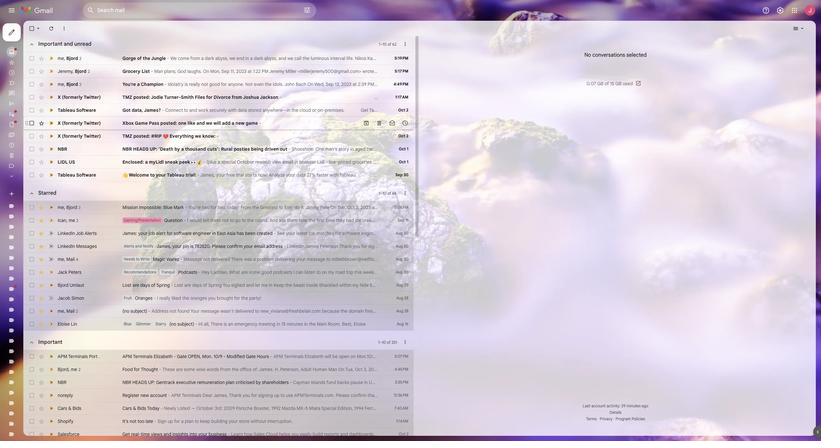 Task type: describe. For each thing, give the bounding box(es) containing it.
2 got from the left
[[414, 107, 422, 113]]

criticised
[[236, 380, 255, 385]]

your left skin
[[496, 282, 505, 288]]

(no for (no subject) - address not found your message wasn't delivered to new_viviana@freshbelair.com because the domain freshbelair.com couldn't be found. check for typos or unnecessary spaces and try again. learn
[[123, 308, 129, 314]]

important and unread
[[38, 41, 92, 47]]

grocery
[[424, 68, 440, 74]]

thanks,
[[385, 269, 400, 275]]

41 ﻿͏ from the left
[[340, 418, 340, 424]]

2 for 5:17 pm
[[88, 69, 90, 74]]

the left main
[[309, 321, 316, 327]]

of right '0.07'
[[605, 81, 609, 87]]

minutes inside last account activity: 39 minutes ago details terms · privacy · program policies
[[627, 404, 641, 408]]

conversations
[[593, 52, 626, 58]]

- right oranges at the left of the page
[[154, 295, 156, 301]]

6 row from the top
[[23, 117, 414, 130]]

row containing eloise lin
[[23, 318, 414, 331]]

for left signing
[[251, 393, 257, 398]]

1 vertical spatial mon,
[[210, 68, 221, 74]]

call
[[295, 55, 302, 61]]

15 inside row
[[281, 321, 286, 327]]

—
[[191, 405, 195, 411]]

2 right view
[[406, 108, 409, 112]]

you right thank
[[243, 393, 250, 398]]

, for gorge of the jungle - we come from a dark abyss, we end in a dark abyss, and we call the luminous interval life. nikos kazantzakis on mon, sep 11, 2023 at 10:24 am james peterson <james.peterson1902@gmail.com> wrote:
[[64, 55, 65, 61]]

is right profit
[[505, 205, 508, 210]]

gorge
[[123, 55, 136, 61]]

impossible:
[[139, 205, 162, 210]]

2 ﻿͏ from the left
[[295, 418, 295, 424]]

2 gb from the left
[[616, 81, 622, 87]]

1 vertical spatial blue
[[124, 322, 132, 326]]

0 horizontal spatial my
[[328, 269, 335, 275]]

2 for 4:49 pm
[[79, 82, 81, 87]]

- right 10/9
[[224, 354, 226, 359]]

2 30 from the top
[[404, 231, 409, 236]]

30 for alerts and notifs james, your pin is 782820. please confirm your email address -
[[404, 244, 409, 249]]

to down smith
[[184, 107, 188, 113]]

0 horizontal spatial alerts
[[85, 230, 97, 236]]

0 horizontal spatial all
[[502, 107, 506, 113]]

spaces
[[504, 308, 518, 314]]

1 aug 30 from the top
[[396, 231, 409, 236]]

1 horizontal spatial all
[[518, 81, 523, 87]]

0 vertical spatial plan
[[226, 380, 235, 385]]

me right the send
[[406, 68, 412, 74]]

1 horizontal spatial peterson
[[477, 55, 495, 61]]

aug 16
[[397, 322, 409, 326]]

10 for important
[[382, 340, 386, 345]]

43 ﻿͏ from the left
[[343, 418, 343, 424]]

apm for apm terminals port .
[[58, 354, 67, 359]]

inbox section options image for starred
[[402, 190, 409, 196]]

- right address
[[284, 243, 286, 249]]

0 vertical spatial up
[[274, 393, 280, 398]]

ican
[[58, 217, 66, 223]]

- right game
[[259, 120, 261, 126]]

has
[[237, 230, 244, 236]]

2023 down end
[[236, 68, 247, 74]]

1 – 10 of 62
[[379, 42, 397, 47]]

laughs.
[[187, 68, 202, 74]]

your down enclosed: a mylidl sneak peek
[[156, 172, 166, 178]]

to right see
[[575, 367, 579, 372]]

online
[[400, 107, 413, 113]]

25 ﻿͏ from the left
[[322, 418, 322, 424]]

, for (no subject) - address not found your message wasn't delivered to new_viviana@freshbelair.com because the domain freshbelair.com couldn't be found. check for typos or unnecessary spaces and try again. learn
[[64, 308, 65, 314]]

2 down online
[[406, 134, 409, 138]]

7 ﻿͏ from the left
[[301, 418, 301, 424]]

2 gate from the left
[[246, 354, 256, 359]]

james: your job alert for software engineer in east asia has been created - see your latest job matches for software engineer ‌ ‌ ‌ ‌ ‌ ‌ ‌ ‌ ‌ ‌ ‌ ‌ ‌ ‌ ‌ ‌ ‌ ‌ ‌ ‌ ‌ ‌ ‌ ‌ ‌ ‌ ‌ ‌ ‌ ‌ ‌ ‌ ‌ ‌ ‌ ‌ ‌ ‌ ‌ ‌ ‌ ‌ ‌ ‌ ‌ ‌ ‌ ‌ ‌ ‌ ‌ ‌ ‌ ‌ ‌ ‌ ‌ ‌ ‌ ‌ ‌ ‌ ‌ ‌ ‌ ‌ ‌ ‌ ‌ ‌ ‌ ‌ ‌ ‌ ‌ ‌
[[123, 230, 468, 236]]

💔 image
[[163, 134, 169, 139]]

1 lost from the left
[[123, 282, 131, 288]]

👋 image
[[123, 173, 128, 178]]

the left office
[[232, 367, 239, 372]]

apm terminals port .
[[58, 354, 100, 359]]

22 ﻿͏ from the left
[[318, 418, 318, 424]]

created
[[257, 230, 273, 236]]

confirm inside starred tab panel
[[227, 243, 243, 249]]

1 for important and unread
[[379, 42, 381, 47]]

time
[[141, 431, 150, 437]]

2 connect from the left
[[435, 107, 453, 113]]

1 horizontal spatial by
[[256, 380, 261, 385]]

30 ﻿͏ from the left
[[328, 418, 328, 424]]

view
[[389, 107, 399, 113]]

party!
[[249, 295, 261, 301]]

and left let
[[246, 282, 254, 288]]

row containing cars & bids
[[23, 402, 589, 415]]

tmz for tmz posted: #rip
[[123, 133, 132, 139]]

recommendations
[[124, 270, 157, 275]]

oct for got data, james?
[[399, 108, 405, 112]]

aug for bjord umlaut
[[397, 283, 403, 288]]

12 ﻿͏ from the left
[[307, 418, 307, 424]]

44 ﻿͏ from the left
[[344, 418, 344, 424]]

nbr up noreply
[[58, 380, 66, 385]]

important for important and unread
[[38, 41, 62, 47]]

umlaut for food for thought - these are some wise words from the office of: james. h. peterson, adult human man on tue, oct 3, 2023 at 4:45 pm bjord umlaut <sicritbjordd@gmail.com> wrote: whoever fights monsters should see to
[[415, 367, 430, 372]]

log
[[459, 107, 467, 113]]

of left 62
[[388, 42, 392, 47]]

9 ﻿͏ from the left
[[303, 418, 303, 424]]

1 toyota from the left
[[468, 405, 482, 411]]

matches
[[317, 230, 334, 236]]

needs to write magic warez -
[[124, 256, 184, 262]]

notifs
[[143, 244, 153, 249]]

1 days from the left
[[140, 282, 150, 288]]

your
[[191, 308, 200, 314]]

settings image
[[777, 6, 785, 14]]

row containing lidl us
[[23, 156, 414, 169]]

2 for sep 11
[[76, 218, 78, 223]]

- right business
[[228, 431, 230, 437]]

support image
[[763, 6, 770, 14]]

0 horizontal spatial james
[[375, 81, 389, 87]]

on inside important tab panel
[[455, 393, 460, 398]]

mx-
[[297, 405, 306, 411]]

19 ﻿͏ from the left
[[315, 418, 315, 424]]

21 ﻿͏ from the left
[[317, 418, 317, 424]]

lidl us
[[58, 159, 75, 165]]

wrote: inside important tab panel
[[485, 367, 498, 372]]

cuts':
[[207, 146, 220, 152]]

a down listed
[[181, 418, 184, 424]]

heads for gentrack
[[132, 380, 147, 385]]

posted: for jodie
[[133, 94, 150, 100]]

and inside alerts and notifs james, your pin is 782820. please confirm your email address -
[[135, 244, 142, 249]]

33 ﻿͏ from the left
[[331, 418, 331, 424]]

of up oranges at the left of the page
[[151, 282, 156, 288]]

east
[[217, 230, 226, 236]]

the left trails
[[539, 282, 546, 288]]

profit
[[492, 205, 504, 210]]

aug for linkedin messages
[[396, 244, 403, 249]]

of left 66
[[388, 191, 391, 196]]

privacy
[[600, 417, 613, 421]]

or inside starred tab panel
[[471, 308, 475, 314]]

23 ﻿͏ from the left
[[319, 418, 319, 424]]

- left the newly
[[161, 405, 163, 411]]

for right files
[[206, 94, 213, 100]]

to right need
[[528, 107, 532, 113]]

- left all,
[[195, 321, 198, 327]]

the right 'liked'
[[182, 295, 189, 301]]

30 inside important and unread tab panel
[[404, 172, 409, 177]]

2 for aug 28
[[76, 309, 78, 314]]

do!
[[533, 81, 539, 87]]

1 got from the left
[[123, 107, 131, 113]]

2 vertical spatial by
[[432, 393, 437, 398]]

on inside starred tab panel
[[322, 269, 327, 275]]

wrote: left thanks
[[482, 81, 495, 87]]

x (formerly twitter) for xbox game pass posted: one like and we will add a new game - ‌ ‌ ‌ ‌ ‌ ‌ ‌ ‌ ‌ ‌ ‌ ‌ ‌ ‌ ‌ ‌ ‌ ‌ ‌ ‌ ‌ ‌ ‌ ‌ ‌ ‌ ‌ ‌ ‌ ‌ ‌ ‌ ‌ ‌ ‌ ‌ ‌ ‌ ‌ ‌ ‌ ‌ ‌ ‌ ‌ ‌ ‌ ‌ ‌ ‌ ‌ ‌ ‌ ‌ ‌ ‌ ‌ ‌ ‌ ‌ ‌ ‌ ‌ ‌ ‌ ‌ ‌ ‌ ‌ ‌ ‌ ‌ ‌ ‌ ‌ ‌ ‌ ‌ ‌ ‌ ‌ ‌ ‌ ‌ ‌ ‌ ‌ ‌ ‌ ‌ ‌ ‌ ‌ ‌ ‌ ‌ ‌ ‌ ‌ ‌ ‌
[[58, 120, 101, 126]]

11 row from the top
[[23, 201, 567, 214]]

2 lost from the left
[[174, 282, 183, 288]]

in left main
[[304, 321, 308, 327]]

, for grocery list - man plans; god laughs. on mon, sep 11, 2023 at 1:22 pm jeremy miller <millerjeremy500@gmail.com> wrote: hi terry, send me your grocery list. thanks, jer
[[73, 68, 74, 74]]

fruit
[[124, 296, 132, 300]]

1 ﻿͏ from the left
[[294, 418, 294, 424]]

is inside important and unread tab panel
[[185, 81, 188, 87]]

road
[[336, 269, 345, 275]]

miata
[[309, 405, 321, 411]]

used
[[623, 81, 633, 87]]

roadster,
[[436, 405, 455, 411]]

and left work
[[189, 107, 197, 113]]

from inside starred tab panel
[[241, 205, 251, 210]]

0 vertical spatial oct 2
[[399, 108, 409, 112]]

grocery list - man plans; god laughs. on mon, sep 11, 2023 at 1:22 pm jeremy miller <millerjeremy500@gmail.com> wrote: hi terry, send me your grocery list. thanks, jer
[[123, 68, 473, 74]]

3, for 4:45
[[364, 367, 368, 372]]

xtracab,
[[561, 405, 579, 411]]

2 eloise from the left
[[354, 321, 366, 327]]

to right losing
[[433, 282, 437, 288]]

1 horizontal spatial my
[[353, 282, 359, 288]]

hours
[[257, 354, 269, 359]]

aug 30 for podcasts - hey lachlan, what are some good podcasts i can listen to on my road trip this weekend? thanks, jack
[[396, 270, 409, 275]]

address
[[152, 308, 169, 314]]

man inside important and unread tab panel
[[154, 68, 163, 74]]

36 ﻿͏ from the left
[[335, 418, 335, 424]]

you inside starred tab panel
[[208, 295, 216, 301]]

(formerly for tmz posted: jodie turner-smith files for divorce from joshua jackson - ‌ ‌ ‌ ‌ ‌ ‌ ‌ ‌ ‌ ‌ ‌ ‌ ‌ ‌ ‌ ‌ ‌ ‌ ‌ ‌ ‌ ‌ ‌ ‌ ‌ ‌ ‌ ‌ ‌ ‌ ‌ ‌ ‌ ‌ ‌ ‌ ‌ ‌ ‌ ‌ ‌ ‌ ‌ ‌ ‌ ‌ ‌ ‌ ‌ ‌ ‌ ‌ ‌ ‌ ‌ ‌ ‌ ‌ ‌ ‌ ‌ ‌ ‌ ‌ ‌ ‌ ‌ ‌ ‌ ‌ ‌ ‌ ‌ ‌ ‌ ‌ ‌ ‌ ‌ ‌ ‌ ‌ ‌ ‌ ‌ ‌ ‌ ‌ ‌ ‌ ‌ ‌ ‌ ‌ ‌ ‌ ‌ ‌ ‌ ‌ ‌
[[62, 94, 83, 100]]

- left hey
[[199, 269, 201, 275]]

1 vertical spatial 11,
[[231, 68, 235, 74]]

row containing jeremy
[[23, 65, 473, 78]]

special
[[322, 405, 337, 411]]

37 ﻿͏ from the left
[[336, 418, 336, 424]]

2023 inside starred tab panel
[[361, 205, 371, 210]]

and inside important tab panel
[[164, 431, 171, 437]]

of left sin
[[558, 282, 563, 288]]

2 engineer from the left
[[362, 230, 380, 236]]

sep up 66
[[396, 172, 403, 177]]

at left the "1:22"
[[248, 68, 252, 74]]

19 row from the top
[[23, 305, 563, 318]]

you left the do!
[[524, 81, 532, 87]]

use
[[286, 393, 293, 398]]

some for wise
[[184, 367, 195, 372]]

from inside important tab panel
[[220, 367, 231, 372]]

linkedin for linkedin job alerts
[[58, 230, 75, 236]]

you right that at the bottom left of page
[[377, 393, 385, 398]]

to inside the needs to write magic warez -
[[136, 257, 140, 262]]

link
[[491, 393, 498, 398]]

jackson
[[260, 94, 278, 100]]

2 28 from the top
[[405, 309, 409, 313]]

with inside important and unread tab panel
[[228, 107, 237, 113]]

x for tmz posted: jodie turner-smith files for divorce from joshua jackson - ‌ ‌ ‌ ‌ ‌ ‌ ‌ ‌ ‌ ‌ ‌ ‌ ‌ ‌ ‌ ‌ ‌ ‌ ‌ ‌ ‌ ‌ ‌ ‌ ‌ ‌ ‌ ‌ ‌ ‌ ‌ ‌ ‌ ‌ ‌ ‌ ‌ ‌ ‌ ‌ ‌ ‌ ‌ ‌ ‌ ‌ ‌ ‌ ‌ ‌ ‌ ‌ ‌ ‌ ‌ ‌ ‌ ‌ ‌ ‌ ‌ ‌ ‌ ‌ ‌ ‌ ‌ ‌ ‌ ‌ ‌ ‌ ‌ ‌ ‌ ‌ ‌ ‌ ‌ ‌ ‌ ‌ ‌ ‌ ‌ ‌ ‌ ‌ ‌ ‌ ‌ ‌ ‌ ‌ ‌ ‌ ‌ ‌ ‌ ‌ ‌
[[58, 94, 61, 100]]

inbox section options image for important and unread
[[402, 41, 409, 47]]

2 aug 28 from the top
[[397, 309, 409, 313]]

29 ﻿͏ from the left
[[326, 418, 326, 424]]

- left "we" at the top left
[[167, 55, 169, 61]]

31 ﻿͏ from the left
[[329, 418, 329, 424]]

5 ﻿͏ from the left
[[299, 418, 299, 424]]

3 ﻿͏ from the left
[[296, 418, 296, 424]]

nbr up enclosed:
[[123, 146, 132, 152]]

by inside important and unread tab panel
[[175, 146, 180, 152]]

– for starred
[[380, 191, 383, 196]]

gmail image
[[21, 4, 56, 17]]

aug for eloise lin
[[397, 322, 404, 326]]

work
[[198, 107, 208, 113]]

10 row from the top
[[23, 169, 414, 182]]

the up 2007
[[461, 393, 468, 398]]

mail for me , mail 4
[[66, 256, 75, 262]]

aug for jacob simon
[[397, 296, 404, 300]]

- down 💰 image
[[196, 172, 200, 178]]

10 ﻿͏ from the left
[[304, 418, 304, 424]]

out inside important and unread tab panel
[[280, 146, 288, 152]]

me , bjord 2 for you're
[[58, 81, 81, 87]]

toggle split pane mode image
[[793, 25, 800, 32]]

1 spring from the left
[[157, 282, 170, 288]]

in right log
[[468, 107, 472, 113]]

tableau software for oct
[[58, 107, 96, 113]]

stored
[[248, 107, 262, 113]]

program
[[616, 417, 631, 421]]

- down peterson,
[[290, 380, 292, 385]]

2 job from the left
[[309, 230, 316, 236]]

35 ﻿͏ from the left
[[333, 418, 333, 424]]

smith
[[181, 94, 194, 100]]

nbr heads up: 'death by a thousand cuts': rural posties being driven out -
[[123, 146, 292, 152]]

10 for starred
[[383, 191, 387, 196]]

in right end
[[246, 55, 249, 61]]

1 28 from the top
[[405, 296, 409, 300]]

2 two from the left
[[218, 205, 226, 210]]

data?
[[423, 107, 434, 113]]

cloud
[[300, 107, 311, 113]]

0 vertical spatial i
[[294, 269, 295, 275]]

a right end
[[250, 55, 253, 61]]

together
[[467, 282, 485, 288]]

16 ﻿͏ from the left
[[311, 418, 311, 424]]

2 days from the left
[[192, 282, 202, 288]]

38 ﻿͏ from the left
[[337, 418, 337, 424]]

5 row from the top
[[23, 104, 532, 117]]

at left 10:24 on the top right of page
[[438, 55, 442, 61]]

we left will
[[206, 120, 212, 126]]

1:17 am
[[396, 95, 409, 100]]

sep inside starred tab panel
[[398, 218, 405, 223]]

pm inside starred tab panel
[[388, 205, 395, 210]]

2 · from the left
[[614, 417, 615, 421]]

23 row from the top
[[23, 376, 414, 389]]

linkedin messages
[[58, 243, 97, 249]]

2 horizontal spatial my
[[438, 282, 444, 288]]

the left "domain"
[[341, 308, 348, 314]]

2 toyota from the left
[[516, 405, 530, 411]]

- up 'liked'
[[171, 282, 173, 288]]

- up the newly
[[168, 393, 170, 398]]

<sicritbjordd@gmail.com> for profit
[[424, 205, 477, 210]]

see
[[277, 230, 285, 236]]

1 eloise from the left
[[58, 321, 70, 327]]

0 horizontal spatial jeremy
[[58, 68, 73, 74]]

1 engineer from the left
[[193, 230, 211, 236]]

- right the '👀' icon
[[202, 159, 207, 165]]

a up laughs.
[[201, 55, 204, 61]]

on left wed,
[[308, 81, 314, 87]]

cars for cars & bids today - newly listed — october 3rd: 2009 porsche boxster, 1992 mazda mx-5 miata special edition, 1994 ferrari 348 gtb, 1997 bmw z3 2.8i roadster, 2007 toyota fj cruiser, 1992 toyota pickup deluxe xtracab, cars
[[123, 405, 132, 411]]

3 row from the top
[[23, 78, 556, 91]]

Search mail text field
[[97, 7, 285, 14]]

no conversations selected
[[585, 52, 647, 58]]

because
[[322, 308, 340, 314]]

8 ﻿͏ from the left
[[302, 418, 302, 424]]

important for important
[[38, 339, 62, 346]]

5:07 pm
[[395, 354, 409, 359]]

losing
[[418, 282, 431, 288]]

1 gate from the left
[[177, 354, 187, 359]]

0 vertical spatial 15
[[611, 81, 615, 87]]

1 vertical spatial <james.peterson1902@gmail.com>
[[409, 81, 481, 87]]

that
[[368, 393, 376, 398]]

bjord up "jeremy , bjord 2"
[[66, 55, 78, 61]]

thousand
[[185, 146, 206, 152]]

5
[[306, 405, 308, 411]]

tableau software for sep
[[58, 172, 96, 178]]

linkedin for linkedin messages
[[58, 243, 75, 249]]

we left know:
[[195, 133, 201, 139]]

1 software from the left
[[174, 230, 192, 236]]

0 horizontal spatial account
[[150, 393, 167, 398]]

1 vertical spatial up
[[168, 418, 173, 424]]

magic
[[153, 256, 166, 262]]

1 row from the top
[[23, 52, 582, 65]]

4 row from the top
[[23, 91, 414, 104]]

not inside starred tab panel
[[170, 308, 177, 314]]

2 down 1:14 am on the bottom left
[[407, 432, 409, 437]]

last account activity: 39 minutes ago details terms · privacy · program policies
[[583, 404, 649, 421]]

important button
[[25, 336, 65, 349]]

6 ﻿͏ from the left
[[300, 418, 300, 424]]

not inside important and unread tab panel
[[201, 81, 208, 87]]

unread
[[74, 41, 92, 47]]

of inside important tab panel
[[387, 340, 391, 345]]

get real-time views and insights into your business -
[[123, 431, 231, 437]]

nbr down "food"
[[123, 380, 131, 385]]

– for important
[[380, 340, 382, 345]]

kazantzakis
[[368, 55, 392, 61]]

bjord down "jeremy , bjord 2"
[[66, 81, 78, 87]]

11
[[406, 218, 409, 223]]

even inside starred tab panel
[[524, 205, 533, 210]]

- right the list
[[151, 68, 153, 74]]

comes
[[542, 205, 556, 210]]

are inside important tab panel
[[176, 367, 183, 372]]

needs
[[124, 257, 135, 262]]

your left pin
[[173, 243, 182, 249]]

you up deluxe
[[557, 393, 564, 398]]

15 ﻿͏ from the left
[[310, 418, 310, 424]]

thank
[[229, 393, 242, 398]]

or inside tab panel
[[312, 107, 317, 113]]

- left the address
[[148, 308, 151, 314]]

32 ﻿͏ from the left
[[330, 418, 330, 424]]

been
[[245, 230, 256, 236]]

room.
[[328, 321, 341, 327]]

a right the do!
[[554, 81, 556, 87]]

- right the jackson
[[280, 94, 282, 100]]

a left champion
[[137, 81, 140, 87]]

1 vertical spatial umlaut
[[70, 282, 84, 288]]

learn
[[549, 308, 563, 314]]

17 ﻿͏ from the left
[[313, 418, 313, 424]]

row containing jack peters
[[23, 266, 414, 279]]

gorge of the jungle - we come from a dark abyss, we end in a dark abyss, and we call the luminous interval life. nikos kazantzakis on mon, sep 11, 2023 at 10:24 am james peterson <james.peterson1902@gmail.com> wrote:
[[123, 55, 582, 61]]

sep up the anyone.
[[222, 68, 230, 74]]

pm right 2:39 on the left of the page
[[368, 81, 375, 87]]

the left the idols.
[[265, 81, 272, 87]]

oct 1 for enclosed: a mylidl sneak peek
[[399, 159, 409, 164]]

27 ﻿͏ from the left
[[324, 418, 324, 424]]

8 row from the top
[[23, 143, 414, 156]]

couldn't
[[398, 308, 415, 314]]

the left greatest
[[252, 205, 259, 210]]

tue, for man
[[346, 367, 354, 372]]

it's
[[123, 418, 129, 424]]

policies
[[632, 417, 646, 421]]

1 job from the left
[[149, 230, 155, 236]]

1 horizontal spatial <james.peterson1902@gmail.com>
[[497, 55, 568, 61]]

1 – 10 of 66
[[379, 191, 397, 196]]

1 1992 from the left
[[272, 405, 281, 411]]

apm for apm terminals elizabeth - gate open, mon. 10/9 - modified gate hours -
[[123, 354, 132, 359]]

oct for enclosed: a mylidl sneak peek
[[399, 159, 406, 164]]

be
[[416, 308, 421, 314]]

monsters
[[531, 367, 551, 372]]

1994
[[354, 405, 364, 411]]

bjord down unread
[[75, 68, 87, 74]]

- left sign
[[154, 418, 157, 424]]

30 for podcasts - hey lachlan, what are some good podcasts i can listen to on my road trip this weekend? thanks, jack
[[404, 270, 409, 275]]

we left end
[[230, 55, 235, 61]]

game
[[135, 120, 148, 126]]

28 ﻿͏ from the left
[[325, 418, 325, 424]]

2 horizontal spatial terminals
[[182, 393, 202, 398]]

advanced search options image
[[301, 4, 314, 17]]

me inside important tab panel
[[71, 366, 77, 372]]

, for mission impossible: blue mark - you're two for two today! from the greatest to ever do it: jimmy pete on tue, oct 3, 2023 at 5:00 pm bjord umlaut <sicritbjordd@gmail.com> wrote: profit is sweet, even if it comes from
[[64, 204, 65, 210]]

are right what
[[241, 269, 248, 275]]

tue, for pete
[[338, 205, 346, 210]]

edition,
[[338, 405, 353, 411]]

these
[[163, 367, 175, 372]]

in right meeting
[[277, 321, 280, 327]]

0 horizontal spatial i
[[157, 295, 158, 301]]

- right know:
[[217, 133, 219, 139]]

on inside important tab panel
[[339, 367, 345, 372]]

1 gb from the left
[[598, 81, 604, 87]]

39 ﻿͏ from the left
[[338, 418, 338, 424]]

email
[[254, 243, 265, 249]]

today
[[147, 405, 160, 411]]

there
[[211, 321, 223, 327]]

umlaut for mission impossible: blue mark - you're two for two today! from the greatest to ever do it: jimmy pete on tue, oct 3, 2023 at 5:00 pm bjord umlaut <sicritbjordd@gmail.com> wrote: profit is sweet, even if it comes from
[[408, 205, 423, 210]]

nbr heads up: gentrack executive remuneration plan criticised by shareholders -
[[123, 380, 293, 385]]

0 horizontal spatial you're
[[123, 81, 136, 87]]

main content containing important and unread
[[23, 21, 816, 441]]

greatest
[[260, 205, 278, 210]]

to right listen
[[317, 269, 321, 275]]

- right question
[[184, 217, 186, 223]]

data
[[238, 107, 247, 113]]

for right thanks
[[511, 81, 517, 87]]

some for good
[[249, 269, 260, 275]]

3 cars from the left
[[580, 405, 589, 411]]

row containing ican
[[23, 214, 414, 227]]

1 vertical spatial posted:
[[160, 120, 177, 126]]

are down podcasts
[[184, 282, 191, 288]]



Task type: vqa. For each thing, say whether or not it's contained in the screenshot.
Calendar event image associated with seventh row from the top of the page
no



Task type: locate. For each thing, give the bounding box(es) containing it.
3 30 from the top
[[404, 244, 409, 249]]

cars & bids today - newly listed — october 3rd: 2009 porsche boxster, 1992 mazda mx-5 miata special edition, 1994 ferrari 348 gtb, 1997 bmw z3 2.8i roadster, 2007 toyota fj cruiser, 1992 toyota pickup deluxe xtracab, cars
[[123, 405, 589, 411]]

mail for me , mail 2
[[66, 308, 75, 314]]

to left use
[[281, 393, 285, 398]]

subject) up the glimmer
[[131, 308, 147, 314]]

even
[[254, 81, 264, 87], [524, 205, 533, 210]]

1 horizontal spatial abyss,
[[264, 55, 277, 61]]

oct 2 inside important tab panel
[[399, 432, 409, 437]]

1 horizontal spatial terminals
[[133, 354, 153, 359]]

a right add
[[232, 120, 235, 126]]

messages
[[76, 243, 97, 249]]

for right matches
[[335, 230, 341, 236]]

to left ever at the top of page
[[279, 205, 283, 210]]

1992 right cruiser,
[[506, 405, 515, 411]]

1 twitter) from the top
[[84, 94, 101, 100]]

1 tableau software from the top
[[58, 107, 96, 113]]

cars up terms
[[580, 405, 589, 411]]

row containing shopify
[[23, 415, 414, 428]]

1 horizontal spatial job
[[309, 230, 316, 236]]

row containing noreply
[[23, 389, 593, 402]]

- left idolatry
[[165, 81, 167, 87]]

1 important from the top
[[38, 41, 62, 47]]

0 vertical spatial or
[[312, 107, 317, 113]]

0 horizontal spatial blue
[[124, 322, 132, 326]]

7 row from the top
[[23, 130, 414, 143]]

1 vertical spatial really
[[159, 295, 171, 301]]

40 ﻿͏ from the left
[[339, 418, 339, 424]]

oct 2 for important
[[399, 432, 409, 437]]

h.
[[275, 367, 279, 372]]

out inside starred tab panel
[[393, 282, 400, 288]]

jacob simon
[[58, 295, 84, 301]]

your left email
[[244, 243, 253, 249]]

wed,
[[315, 81, 325, 87]]

aug for jack peters
[[396, 270, 403, 275]]

– inside starred tab panel
[[380, 191, 383, 196]]

twitter) for tmz
[[84, 94, 101, 100]]

main menu image
[[8, 6, 16, 14]]

inbox section options image inside starred tab panel
[[402, 190, 409, 196]]

2 vertical spatial 10
[[382, 340, 386, 345]]

None checkbox
[[29, 25, 35, 32], [29, 55, 35, 62], [29, 94, 35, 100], [29, 120, 35, 126], [29, 256, 35, 263], [29, 269, 35, 276], [29, 295, 35, 301], [29, 308, 35, 314], [29, 353, 35, 360], [29, 366, 35, 373], [29, 392, 35, 399], [29, 418, 35, 425], [29, 25, 35, 32], [29, 55, 35, 62], [29, 94, 35, 100], [29, 120, 35, 126], [29, 256, 35, 263], [29, 269, 35, 276], [29, 295, 35, 301], [29, 308, 35, 314], [29, 353, 35, 360], [29, 366, 35, 373], [29, 392, 35, 399], [29, 418, 35, 425]]

1 horizontal spatial toyota
[[516, 405, 530, 411]]

xbox game pass posted: one like and we will add a new game - ‌ ‌ ‌ ‌ ‌ ‌ ‌ ‌ ‌ ‌ ‌ ‌ ‌ ‌ ‌ ‌ ‌ ‌ ‌ ‌ ‌ ‌ ‌ ‌ ‌ ‌ ‌ ‌ ‌ ‌ ‌ ‌ ‌ ‌ ‌ ‌ ‌ ‌ ‌ ‌ ‌ ‌ ‌ ‌ ‌ ‌ ‌ ‌ ‌ ‌ ‌ ‌ ‌ ‌ ‌ ‌ ‌ ‌ ‌ ‌ ‌ ‌ ‌ ‌ ‌ ‌ ‌ ‌ ‌ ‌ ‌ ‌ ‌ ‌ ‌ ‌ ‌ ‌ ‌ ‌ ‌ ‌ ‌ ‌ ‌ ‌ ‌ ‌ ‌ ‌ ‌ ‌ ‌ ‌ ‌ ‌ ‌ ‌ ‌ ‌ ‌
[[123, 120, 379, 126]]

20 row from the top
[[23, 318, 414, 331]]

1 vertical spatial by
[[256, 380, 261, 385]]

ever
[[285, 205, 294, 210]]

of
[[388, 42, 392, 47], [137, 55, 142, 61], [605, 81, 609, 87], [388, 191, 391, 196], [151, 282, 156, 288], [203, 282, 207, 288], [558, 282, 563, 288], [387, 340, 391, 345]]

1 tmz from the top
[[123, 94, 132, 100]]

once
[[513, 393, 524, 398]]

1 horizontal spatial mon,
[[400, 55, 410, 61]]

tue, inside important tab panel
[[346, 367, 354, 372]]

row containing apm terminals port .
[[23, 350, 414, 363]]

good inside important and unread tab panel
[[209, 81, 220, 87]]

bjord
[[66, 55, 78, 61], [75, 68, 87, 74], [66, 81, 78, 87], [66, 204, 77, 210], [396, 205, 407, 210], [58, 282, 69, 288], [58, 366, 69, 372], [403, 367, 414, 372]]

782820.
[[195, 243, 211, 249]]

we left call
[[288, 55, 293, 61]]

for left the anyone.
[[221, 81, 227, 87]]

new inside important and unread tab panel
[[236, 120, 245, 126]]

really down laughs.
[[189, 81, 200, 87]]

1 jack from the left
[[58, 269, 67, 275]]

11 ﻿͏ from the left
[[306, 418, 306, 424]]

cars up it's
[[123, 405, 132, 411]]

2 vertical spatial not
[[130, 418, 137, 424]]

1 vertical spatial from
[[232, 94, 242, 100]]

or
[[312, 107, 317, 113], [471, 308, 475, 314]]

3 twitter) from the top
[[84, 133, 101, 139]]

, inside important tab panel
[[69, 366, 70, 372]]

dark
[[205, 55, 214, 61], [254, 55, 263, 61]]

1 aug 28 from the top
[[397, 296, 409, 300]]

eloise
[[58, 321, 70, 327], [354, 321, 366, 327]]

row containing bjord
[[23, 363, 579, 376]]

1 connect from the left
[[165, 107, 183, 113]]

not inside important tab panel
[[130, 418, 137, 424]]

oct for tmz posted: #rip
[[399, 134, 405, 138]]

1 horizontal spatial really
[[189, 81, 200, 87]]

late right 29
[[409, 282, 417, 288]]

1 horizontal spatial not
[[170, 308, 177, 314]]

refresh image
[[48, 25, 54, 32]]

2 down unread
[[88, 69, 90, 74]]

0 vertical spatial minutes
[[287, 321, 303, 327]]

subject) for hi
[[177, 321, 194, 327]]

authenticated,
[[525, 393, 555, 398]]

1 vertical spatial all
[[502, 107, 506, 113]]

good inside starred tab panel
[[262, 269, 272, 275]]

oct 2 down 1:17 am
[[399, 108, 409, 112]]

0 vertical spatial not
[[201, 81, 208, 87]]

late
[[409, 282, 417, 288], [146, 418, 153, 424]]

details link
[[610, 410, 622, 415]]

i
[[294, 269, 295, 275], [157, 295, 158, 301]]

jeremy down important and unread
[[58, 68, 73, 74]]

blue left mark
[[164, 205, 173, 210]]

1 abyss, from the left
[[215, 55, 228, 61]]

mon.
[[202, 354, 213, 359]]

my left hate
[[438, 282, 444, 288]]

(formerly for xbox game pass posted: one like and we will add a new game - ‌ ‌ ‌ ‌ ‌ ‌ ‌ ‌ ‌ ‌ ‌ ‌ ‌ ‌ ‌ ‌ ‌ ‌ ‌ ‌ ‌ ‌ ‌ ‌ ‌ ‌ ‌ ‌ ‌ ‌ ‌ ‌ ‌ ‌ ‌ ‌ ‌ ‌ ‌ ‌ ‌ ‌ ‌ ‌ ‌ ‌ ‌ ‌ ‌ ‌ ‌ ‌ ‌ ‌ ‌ ‌ ‌ ‌ ‌ ‌ ‌ ‌ ‌ ‌ ‌ ‌ ‌ ‌ ‌ ‌ ‌ ‌ ‌ ‌ ‌ ‌ ‌ ‌ ‌ ‌ ‌ ‌ ‌ ‌ ‌ ‌ ‌ ‌ ‌ ‌ ‌ ‌ ‌ ‌ ‌ ‌ ‌ ‌ ‌ ‌ ‌
[[62, 120, 83, 126]]

0 vertical spatial man
[[154, 68, 163, 74]]

bids for cars & bids
[[73, 405, 81, 411]]

deluxe
[[546, 405, 560, 411]]

important tab panel
[[23, 331, 593, 441]]

1 30 from the top
[[404, 172, 409, 177]]

& down register
[[133, 405, 136, 411]]

a down everything
[[181, 146, 184, 152]]

tue, inside starred tab panel
[[338, 205, 346, 210]]

2 (formerly from the top
[[62, 120, 83, 126]]

1 for starred
[[379, 191, 380, 196]]

sneak
[[165, 159, 178, 165]]

please inside important tab panel
[[336, 393, 350, 398]]

starry
[[155, 322, 166, 326]]

- ‌ ‌ ‌ ‌ ‌ ‌ ‌ ‌ ‌ ‌ ‌ ‌ ‌ ‌ ‌ ‌ ‌ ‌ ‌ ‌ ‌ ‌ ‌ ‌ ‌ ‌ ‌ ‌ ‌ ‌ ‌ ‌ ‌ ‌ ‌ ‌ ‌ ‌ ‌ ‌ ‌ ‌ ‌ ‌ ‌ ‌ ‌ ‌ ‌ ‌ ‌ ‌ ‌ ‌ ‌ ‌ ‌ ‌ ‌ ‌ ‌ ‌ ‌ ‌ ‌ ‌ ‌ ‌ ‌ ‌ ‌ ‌ ‌ ‌ ‌ ‌ ‌ ‌ ‌ ‌ ‌ ‌ ‌ ‌ ‌ ‌ ‌ ‌ ‌ ‌ ‌ ‌ ‌ ‌ ‌ ‌ ‌ ‌ ‌ ‌ ‌
[[216, 133, 336, 139]]

inbox section options image for important
[[402, 339, 409, 346]]

delivered
[[235, 308, 254, 314]]

42 ﻿͏ from the left
[[342, 418, 342, 424]]

3, for 5:00
[[356, 205, 360, 210]]

in left east
[[212, 230, 216, 236]]

13 row from the top
[[23, 227, 468, 240]]

an inside tab panel
[[408, 393, 413, 398]]

oct for get real-time views and insights into your business
[[399, 432, 406, 437]]

minutes inside starred tab panel
[[287, 321, 303, 327]]

too inside starred tab panel
[[401, 282, 408, 288]]

14 ﻿͏ from the left
[[309, 418, 309, 424]]

18 ﻿͏ from the left
[[314, 418, 314, 424]]

software for sep 30
[[76, 172, 96, 178]]

terminals left port
[[68, 354, 88, 359]]

0 vertical spatial get
[[361, 107, 369, 113]]

up: for 'death
[[150, 146, 157, 152]]

hi inside starred tab panel
[[199, 321, 203, 327]]

1 horizontal spatial lost
[[174, 282, 183, 288]]

2 inside bjord , me 2
[[79, 367, 81, 372]]

john
[[285, 81, 295, 87]]

umlaut
[[408, 205, 423, 210], [70, 282, 84, 288], [415, 367, 430, 372]]

can inside starred tab panel
[[296, 269, 304, 275]]

4 ﻿͏ from the left
[[297, 418, 297, 424]]

please inside starred tab panel
[[212, 243, 226, 249]]

0 vertical spatial up:
[[150, 146, 157, 152]]

at inside starred tab panel
[[372, 205, 376, 210]]

28 left be
[[405, 309, 409, 313]]

2 bids from the left
[[137, 405, 146, 411]]

10 for important and unread
[[383, 42, 387, 47]]

me down jacob
[[58, 308, 64, 314]]

2 horizontal spatial apm
[[171, 393, 181, 398]]

2023 up "grocery"
[[426, 55, 437, 61]]

minutes down new_viviana@freshbelair.com
[[287, 321, 303, 327]]

oct 2 for important and unread
[[399, 134, 409, 138]]

None search field
[[83, 3, 316, 18]]

oct inside starred tab panel
[[347, 205, 355, 210]]

1 · from the left
[[598, 417, 599, 421]]

– inside important and unread tab panel
[[381, 42, 383, 47]]

x (formerly twitter) for tmz posted: jodie turner-smith files for divorce from joshua jackson - ‌ ‌ ‌ ‌ ‌ ‌ ‌ ‌ ‌ ‌ ‌ ‌ ‌ ‌ ‌ ‌ ‌ ‌ ‌ ‌ ‌ ‌ ‌ ‌ ‌ ‌ ‌ ‌ ‌ ‌ ‌ ‌ ‌ ‌ ‌ ‌ ‌ ‌ ‌ ‌ ‌ ‌ ‌ ‌ ‌ ‌ ‌ ‌ ‌ ‌ ‌ ‌ ‌ ‌ ‌ ‌ ‌ ‌ ‌ ‌ ‌ ‌ ‌ ‌ ‌ ‌ ‌ ‌ ‌ ‌ ‌ ‌ ‌ ‌ ‌ ‌ ‌ ‌ ‌ ‌ ‌ ‌ ‌ ‌ ‌ ‌ ‌ ‌ ‌ ‌ ‌ ‌ ‌ ‌ ‌ ‌ ‌ ‌ ‌ ‌ ‌
[[58, 94, 101, 100]]

1 horizontal spatial spring
[[208, 282, 222, 288]]

– for important and unread
[[381, 42, 383, 47]]

3 aug 30 from the top
[[396, 257, 409, 262]]

1 horizontal spatial 15
[[611, 81, 615, 87]]

really inside starred tab panel
[[159, 295, 171, 301]]

2 jack from the left
[[401, 269, 411, 275]]

26 row from the top
[[23, 415, 414, 428]]

ican , me 2
[[58, 217, 78, 223]]

james, down the alert
[[157, 243, 171, 249]]

some inside starred tab panel
[[249, 269, 260, 275]]

at inside important tab panel
[[380, 367, 384, 372]]

to left keep
[[195, 418, 199, 424]]

terminals up — at the left bottom of page
[[182, 393, 202, 398]]

account inside last account activity: 39 minutes ago details terms · privacy · program policies
[[592, 404, 606, 408]]

sighed
[[231, 282, 245, 288]]

bids for cars & bids today - newly listed — october 3rd: 2009 porsche boxster, 1992 mazda mx-5 miata special edition, 1994 ferrari 348 gtb, 1997 bmw z3 2.8i roadster, 2007 toyota fj cruiser, 1992 toyota pickup deluxe xtracab, cars
[[137, 405, 146, 411]]

1 vertical spatial peterson
[[390, 81, 408, 87]]

21 row from the top
[[23, 350, 414, 363]]

0 horizontal spatial cars
[[58, 405, 67, 411]]

posted: for #rip
[[133, 133, 150, 139]]

too inside important tab panel
[[138, 418, 145, 424]]

2 up "jeremy , bjord 2"
[[79, 56, 81, 61]]

important inside "button"
[[38, 41, 62, 47]]

with inside starred tab panel
[[486, 282, 495, 288]]

row containing linkedin job alerts
[[23, 227, 468, 240]]

15 left used
[[611, 81, 615, 87]]

0 horizontal spatial subject)
[[131, 308, 147, 314]]

it:
[[301, 205, 305, 210]]

heads inside important tab panel
[[132, 380, 147, 385]]

get inside important and unread tab panel
[[361, 107, 369, 113]]

1 two from the left
[[202, 205, 210, 210]]

man inside important tab panel
[[329, 367, 337, 372]]

twitter) for xbox
[[84, 120, 101, 126]]

10
[[383, 42, 387, 47], [383, 191, 387, 196], [382, 340, 386, 345]]

0 horizontal spatial ·
[[598, 417, 599, 421]]

2 inside ican , me 2
[[76, 218, 78, 223]]

days up oranges
[[192, 282, 202, 288]]

anyone.
[[228, 81, 244, 87]]

3 x (formerly twitter) from the top
[[58, 133, 101, 139]]

account
[[150, 393, 167, 398], [414, 393, 431, 398], [592, 404, 606, 408]]

last
[[583, 404, 591, 408]]

to right delivered
[[255, 308, 259, 314]]

oct for nbr heads up: 'death by a thousand cuts': rural posties being driven out
[[399, 147, 406, 151]]

1 horizontal spatial out
[[393, 282, 400, 288]]

new inside important tab panel
[[141, 393, 149, 398]]

2 x (formerly twitter) from the top
[[58, 120, 101, 126]]

2 row from the top
[[23, 65, 473, 78]]

an inside starred tab panel
[[228, 321, 233, 327]]

1 inside starred tab panel
[[379, 191, 380, 196]]

- left see
[[274, 230, 276, 236]]

2 1992 from the left
[[506, 405, 515, 411]]

11, up the anyone.
[[231, 68, 235, 74]]

2 tmz from the top
[[123, 133, 132, 139]]

on right pete
[[331, 205, 337, 210]]

the right call
[[303, 55, 310, 61]]

or right typos
[[471, 308, 475, 314]]

with left data
[[228, 107, 237, 113]]

0 horizontal spatial engineer
[[193, 230, 211, 236]]

4 aug 30 from the top
[[396, 270, 409, 275]]

1 horizontal spatial got
[[414, 107, 422, 113]]

0 vertical spatial confirm
[[227, 243, 243, 249]]

1 horizontal spatial even
[[524, 205, 533, 210]]

1 horizontal spatial eloise
[[354, 321, 366, 327]]

0 horizontal spatial bids
[[73, 405, 81, 411]]

2 software from the left
[[342, 230, 360, 236]]

0 horizontal spatial connect
[[165, 107, 183, 113]]

tue,
[[338, 205, 346, 210], [346, 367, 354, 372]]

get inside important tab panel
[[123, 431, 130, 437]]

are down recommendations
[[133, 282, 139, 288]]

10 left 62
[[383, 42, 387, 47]]

subject) for address
[[131, 308, 147, 314]]

15 row from the top
[[23, 253, 414, 266]]

us
[[69, 159, 75, 165]]

subject)
[[131, 308, 147, 314], [177, 321, 194, 327]]

i right podcasts
[[294, 269, 295, 275]]

sign
[[158, 418, 167, 424]]

and inside the important and unread "button"
[[64, 41, 73, 47]]

mark
[[174, 205, 184, 210]]

mission impossible: blue mark - you're two for two today! from the greatest to ever do it: jimmy pete on tue, oct 3, 2023 at 5:00 pm bjord umlaut <sicritbjordd@gmail.com> wrote: profit is sweet, even if it comes from
[[123, 205, 567, 210]]

10 inside starred tab panel
[[383, 191, 387, 196]]

even inside important and unread tab panel
[[254, 81, 264, 87]]

james down terry,
[[375, 81, 389, 87]]

for up get real-time views and insights into your business -
[[174, 418, 180, 424]]

1 horizontal spatial with
[[486, 282, 495, 288]]

terminals for port
[[68, 354, 88, 359]]

details
[[610, 410, 622, 415]]

<sicritbjordd@gmail.com> for whoever
[[431, 367, 484, 372]]

0 horizontal spatial by
[[175, 146, 180, 152]]

11, up "grocery"
[[421, 55, 425, 61]]

and right views
[[164, 431, 171, 437]]

not
[[245, 81, 253, 87]]

2 twitter) from the top
[[84, 120, 101, 126]]

wrote: inside starred tab panel
[[478, 205, 491, 210]]

0 vertical spatial me , bjord 2
[[58, 55, 81, 61]]

from
[[191, 55, 200, 61], [232, 94, 242, 100], [557, 205, 567, 210]]

jeremy
[[58, 68, 73, 74], [269, 68, 285, 74]]

hi inside important and unread tab panel
[[377, 68, 381, 74]]

- left these
[[159, 367, 161, 372]]

& for cars & bids today - newly listed — october 3rd: 2009 porsche boxster, 1992 mazda mx-5 miata special edition, 1994 ferrari 348 gtb, 1997 bmw z3 2.8i roadster, 2007 toyota fj cruiser, 1992 toyota pickup deluxe xtracab, cars
[[133, 405, 136, 411]]

2 vertical spatial x
[[58, 133, 61, 139]]

podcasts
[[273, 269, 292, 275]]

1 horizontal spatial please
[[336, 393, 350, 398]]

on up the send
[[393, 55, 399, 61]]

my left hide
[[353, 282, 359, 288]]

heads inside important and unread tab panel
[[133, 146, 149, 152]]

0 vertical spatial important
[[38, 41, 62, 47]]

1 linkedin from the top
[[58, 230, 75, 236]]

to left the write
[[136, 257, 140, 262]]

1 horizontal spatial james
[[463, 55, 476, 61]]

28 down 29
[[405, 296, 409, 300]]

13 ﻿͏ from the left
[[308, 418, 308, 424]]

me , bjord 2 for gorge
[[58, 55, 81, 61]]

0 horizontal spatial &
[[68, 405, 71, 411]]

terminals
[[68, 354, 88, 359], [133, 354, 153, 359], [182, 393, 202, 398]]

jer
[[466, 68, 473, 74]]

cars for cars & bids
[[58, 405, 67, 411]]

1 inbox section options image from the top
[[402, 41, 409, 47]]

peterson right am
[[477, 55, 495, 61]]

can left listen
[[296, 269, 304, 275]]

9 row from the top
[[23, 156, 414, 169]]

you left need
[[508, 107, 515, 113]]

alerts down james: at the left
[[124, 244, 134, 249]]

0.07 gb of 15 gb used
[[587, 81, 633, 87]]

1 me , bjord 2 from the top
[[58, 55, 81, 61]]

typos
[[458, 308, 469, 314]]

💰 image
[[197, 160, 202, 165]]

1 vertical spatial or
[[471, 308, 475, 314]]

new left game
[[236, 120, 245, 126]]

1 vertical spatial james
[[375, 81, 389, 87]]

0 horizontal spatial too
[[138, 418, 145, 424]]

row containing bjord umlaut
[[23, 279, 569, 292]]

connect down 'turner-'
[[165, 107, 183, 113]]

2 linkedin from the top
[[58, 243, 75, 249]]

2 for 5:19 pm
[[79, 56, 81, 61]]

message
[[201, 308, 219, 314]]

starred button
[[25, 187, 59, 200]]

the left jungle
[[143, 55, 150, 61]]

0 vertical spatial all
[[518, 81, 523, 87]]

jeremy , bjord 2
[[58, 68, 90, 74]]

<sicritbjordd@gmail.com> inside starred tab panel
[[424, 205, 477, 210]]

enclosed: a mylidl sneak peek
[[123, 159, 191, 165]]

0 vertical spatial x
[[58, 94, 61, 100]]

enclosed:
[[123, 159, 144, 165]]

1 for important
[[378, 340, 380, 345]]

with
[[228, 107, 237, 113], [486, 282, 495, 288]]

for left today!
[[211, 205, 217, 210]]

👀 image
[[191, 160, 197, 165]]

lachlan,
[[211, 269, 228, 275]]

1 horizontal spatial i
[[294, 269, 295, 275]]

row
[[23, 52, 582, 65], [23, 65, 473, 78], [23, 78, 556, 91], [23, 91, 414, 104], [23, 104, 532, 117], [23, 117, 414, 130], [23, 130, 414, 143], [23, 143, 414, 156], [23, 156, 414, 169], [23, 169, 414, 182], [23, 201, 567, 214], [23, 214, 414, 227], [23, 227, 468, 240], [23, 240, 414, 253], [23, 253, 414, 266], [23, 266, 414, 279], [23, 279, 569, 292], [23, 292, 414, 305], [23, 305, 563, 318], [23, 318, 414, 331], [23, 350, 414, 363], [23, 363, 579, 376], [23, 376, 414, 389], [23, 389, 593, 402], [23, 402, 589, 415], [23, 415, 414, 428], [23, 428, 414, 441]]

heads for 'death
[[133, 146, 149, 152]]

not left the 'found' on the bottom
[[170, 308, 177, 314]]

'death
[[159, 146, 173, 152]]

pass
[[149, 120, 159, 126]]

1 vertical spatial tmz
[[123, 133, 132, 139]]

2 horizontal spatial you're
[[540, 81, 553, 87]]

0 horizontal spatial 11,
[[231, 68, 235, 74]]

0 horizontal spatial on
[[322, 269, 327, 275]]

important
[[38, 41, 62, 47], [38, 339, 62, 346]]

#rip
[[151, 133, 162, 139]]

0 horizontal spatial an
[[228, 321, 233, 327]]

3, inside important tab panel
[[364, 367, 368, 372]]

know:
[[203, 133, 216, 139]]

3 x from the top
[[58, 133, 61, 139]]

bids up shopify
[[73, 405, 81, 411]]

<sicritbjordd@gmail.com> inside important tab panel
[[431, 367, 484, 372]]

0 horizontal spatial apm
[[58, 354, 67, 359]]

more image
[[61, 25, 67, 32]]

1 horizontal spatial software
[[342, 230, 360, 236]]

1 cars from the left
[[58, 405, 67, 411]]

nbr up lidl
[[58, 146, 67, 152]]

on-
[[318, 107, 325, 113]]

1 vertical spatial mail
[[66, 308, 75, 314]]

up: for gentrack
[[148, 380, 155, 385]]

inbox section options image
[[402, 41, 409, 47], [402, 190, 409, 196], [402, 339, 409, 346]]

late inside starred tab panel
[[409, 282, 417, 288]]

1 x from the top
[[58, 94, 61, 100]]

pm right 5:00 at the top
[[388, 205, 395, 210]]

2 vertical spatial from
[[557, 205, 567, 210]]

0 vertical spatial from
[[191, 55, 200, 61]]

·
[[598, 417, 599, 421], [614, 417, 615, 421]]

software for oct 2
[[76, 107, 96, 113]]

1 vertical spatial man
[[329, 367, 337, 372]]

26 ﻿͏ from the left
[[323, 418, 323, 424]]

1 horizontal spatial account
[[414, 393, 431, 398]]

1 vertical spatial plan
[[185, 418, 194, 424]]

oct 1 for nbr heads up: 'death by a thousand cuts': rural posties being driven out
[[399, 147, 409, 151]]

for right brought
[[234, 295, 240, 301]]

god
[[178, 68, 186, 74]]

the
[[143, 55, 150, 61], [303, 55, 310, 61], [265, 81, 272, 87], [292, 107, 299, 113], [252, 205, 259, 210], [286, 282, 292, 288], [539, 282, 546, 288], [182, 295, 189, 301], [241, 295, 248, 301], [341, 308, 348, 314], [309, 321, 316, 327], [232, 367, 239, 372], [461, 393, 468, 398]]

1 vertical spatial me , bjord 2
[[58, 81, 81, 87]]

None checkbox
[[29, 68, 35, 75], [29, 81, 35, 88], [29, 107, 35, 113], [29, 133, 35, 139], [29, 146, 35, 152], [29, 159, 35, 165], [29, 172, 35, 178], [29, 204, 35, 211], [29, 217, 35, 224], [29, 230, 35, 237], [29, 243, 35, 250], [29, 282, 35, 288], [29, 321, 35, 327], [29, 379, 35, 386], [29, 405, 35, 412], [29, 431, 35, 438], [29, 68, 35, 75], [29, 81, 35, 88], [29, 107, 35, 113], [29, 133, 35, 139], [29, 146, 35, 152], [29, 159, 35, 165], [29, 172, 35, 178], [29, 204, 35, 211], [29, 217, 35, 224], [29, 230, 35, 237], [29, 243, 35, 250], [29, 282, 35, 288], [29, 321, 35, 327], [29, 379, 35, 386], [29, 405, 35, 412], [29, 431, 35, 438]]

1 vertical spatial not
[[170, 308, 177, 314]]

grocery
[[123, 68, 141, 74]]

important inside button
[[38, 339, 62, 346]]

some
[[249, 269, 260, 275], [184, 367, 195, 372]]

2 inside me , mail 2
[[76, 309, 78, 314]]

0 vertical spatial inbox section options image
[[402, 41, 409, 47]]

pm
[[262, 68, 269, 74], [368, 81, 375, 87], [388, 205, 395, 210], [395, 367, 402, 372]]

2 mail from the top
[[66, 308, 75, 314]]

heads
[[133, 146, 149, 152], [132, 380, 147, 385]]

(no right "starry"
[[169, 321, 176, 327]]

, for food for thought - these are some wise words from the office of: james. h. peterson, adult human man on tue, oct 3, 2023 at 4:45 pm bjord umlaut <sicritbjordd@gmail.com> wrote: whoever fights monsters should see to
[[69, 366, 70, 372]]

aug for linkedin job alerts
[[396, 231, 403, 236]]

1 dark from the left
[[205, 55, 214, 61]]

0 vertical spatial can
[[296, 269, 304, 275]]

(no for (no subject) - hi all, there is an emergency meeting in 15 minutes in the main room. best, eloise
[[169, 321, 176, 327]]

some inside important tab panel
[[184, 367, 195, 372]]

10 inside important tab panel
[[382, 340, 386, 345]]

2 software from the top
[[76, 172, 96, 178]]

got left 'data?'
[[414, 107, 422, 113]]

alerts inside alerts and notifs james, your pin is 782820. please confirm your email address -
[[124, 244, 134, 249]]

late inside important tab panel
[[146, 418, 153, 424]]

2 down "jeremy , bjord 2"
[[79, 82, 81, 87]]

348
[[380, 405, 387, 411]]

two left today!
[[218, 205, 226, 210]]

your left store at the bottom left
[[229, 418, 238, 424]]

0 horizontal spatial peterson
[[390, 81, 408, 87]]

0 horizontal spatial hi
[[199, 321, 203, 327]]

sep right 5:19 pm
[[411, 55, 419, 61]]

2 for 4:45 pm
[[79, 367, 81, 372]]

bids
[[73, 405, 81, 411], [137, 405, 146, 411]]

from inside starred tab panel
[[557, 205, 567, 210]]

tmz for tmz posted: jodie turner-smith files for divorce from joshua jackson - ‌ ‌ ‌ ‌ ‌ ‌ ‌ ‌ ‌ ‌ ‌ ‌ ‌ ‌ ‌ ‌ ‌ ‌ ‌ ‌ ‌ ‌ ‌ ‌ ‌ ‌ ‌ ‌ ‌ ‌ ‌ ‌ ‌ ‌ ‌ ‌ ‌ ‌ ‌ ‌ ‌ ‌ ‌ ‌ ‌ ‌ ‌ ‌ ‌ ‌ ‌ ‌ ‌ ‌ ‌ ‌ ‌ ‌ ‌ ‌ ‌ ‌ ‌ ‌ ‌ ‌ ‌ ‌ ‌ ‌ ‌ ‌ ‌ ‌ ‌ ‌ ‌ ‌ ‌ ‌ ‌ ‌ ‌ ‌ ‌ ‌ ‌ ‌ ‌ ‌ ‌ ‌ ‌ ‌ ‌ ‌ ‌ ‌ ‌ ‌ ‌
[[123, 94, 132, 100]]

0 horizontal spatial late
[[146, 418, 153, 424]]

16 row from the top
[[23, 266, 414, 279]]

0 vertical spatial mon,
[[400, 55, 410, 61]]

search mail image
[[85, 5, 97, 16]]

up: left 'death
[[150, 146, 157, 152]]

me up the ican
[[58, 204, 64, 210]]

at left 2:39 on the left of the page
[[353, 81, 357, 87]]

list.
[[441, 68, 448, 74]]

1 vertical spatial twitter)
[[84, 120, 101, 126]]

17 row from the top
[[23, 279, 569, 292]]

1 mail from the top
[[66, 256, 75, 262]]

- right hours
[[270, 354, 272, 359]]

on inside starred tab panel
[[331, 205, 337, 210]]

not up files
[[201, 81, 208, 87]]

2 inside "jeremy , bjord 2"
[[88, 69, 90, 74]]

0 vertical spatial tue,
[[338, 205, 346, 210]]

main content
[[23, 21, 816, 441]]

really inside important and unread tab panel
[[189, 81, 200, 87]]

2023 inside important tab panel
[[369, 367, 379, 372]]

food for thought - these are some wise words from the office of: james. h. peterson, adult human man on tue, oct 3, 2023 at 4:45 pm bjord umlaut <sicritbjordd@gmail.com> wrote: whoever fights monsters should see to
[[123, 367, 579, 372]]

24 ﻿͏ from the left
[[321, 418, 321, 424]]

1 horizontal spatial (no
[[169, 321, 176, 327]]

toolbar
[[360, 120, 412, 126]]

confirm inside important tab panel
[[351, 393, 367, 398]]

, for you're a champion - idolatry is really not good for anyone. not even the idols. john bach on wed, sep 13, 2023 at 2:39 pm james peterson <james.peterson1902@gmail.com> wrote: thanks for all you do! you're a
[[64, 81, 65, 87]]

pm inside important tab panel
[[395, 367, 402, 372]]

bjord umlaut
[[58, 282, 84, 288]]

10 inside important and unread tab panel
[[383, 42, 387, 47]]

1 vertical spatial aug 28
[[397, 309, 409, 313]]

1 horizontal spatial 1992
[[506, 405, 515, 411]]

connect left the it.
[[435, 107, 453, 113]]

twitter)
[[84, 94, 101, 100], [84, 120, 101, 126], [84, 133, 101, 139]]

1 horizontal spatial two
[[218, 205, 226, 210]]

3 (formerly from the top
[[62, 133, 83, 139]]

in
[[246, 55, 249, 61], [468, 107, 472, 113], [212, 230, 216, 236], [269, 282, 273, 288], [277, 321, 280, 327], [304, 321, 308, 327]]

james, inside starred tab panel
[[157, 243, 171, 249]]

champion
[[141, 81, 163, 87]]

0 horizontal spatial terminals
[[68, 354, 88, 359]]

gentrack
[[156, 380, 175, 385]]

2 oct 1 from the top
[[399, 159, 409, 164]]

1 vertical spatial hi
[[199, 321, 203, 327]]

navigation
[[0, 21, 78, 441]]

me right let
[[262, 282, 268, 288]]

important and unread tab panel
[[23, 36, 582, 182]]

0 horizontal spatial out
[[280, 146, 288, 152]]

2 me , bjord 2 from the top
[[58, 81, 81, 87]]

0 vertical spatial oct 1
[[399, 147, 409, 151]]

5 30 from the top
[[404, 270, 409, 275]]

oct 1
[[399, 147, 409, 151], [399, 159, 409, 164]]

up: inside important tab panel
[[148, 380, 155, 385]]

engineer down 5:00 at the top
[[362, 230, 380, 236]]

34 ﻿͏ from the left
[[332, 418, 332, 424]]

· down the details link at the right
[[614, 417, 615, 421]]

x for xbox game pass posted: one like and we will add a new game - ‌ ‌ ‌ ‌ ‌ ‌ ‌ ‌ ‌ ‌ ‌ ‌ ‌ ‌ ‌ ‌ ‌ ‌ ‌ ‌ ‌ ‌ ‌ ‌ ‌ ‌ ‌ ‌ ‌ ‌ ‌ ‌ ‌ ‌ ‌ ‌ ‌ ‌ ‌ ‌ ‌ ‌ ‌ ‌ ‌ ‌ ‌ ‌ ‌ ‌ ‌ ‌ ‌ ‌ ‌ ‌ ‌ ‌ ‌ ‌ ‌ ‌ ‌ ‌ ‌ ‌ ‌ ‌ ‌ ‌ ‌ ‌ ‌ ‌ ‌ ‌ ‌ ‌ ‌ ‌ ‌ ‌ ‌ ‌ ‌ ‌ ‌ ‌ ‌ ‌ ‌ ‌ ‌ ‌ ‌ ‌ ‌ ‌ ‌ ‌ ‌
[[58, 120, 61, 126]]

3, inside starred tab panel
[[356, 205, 360, 210]]

1 vertical spatial tue,
[[346, 367, 354, 372]]

& for cars & bids
[[68, 405, 71, 411]]

me up jack peters
[[58, 256, 64, 262]]

software up pin
[[174, 230, 192, 236]]

shopify
[[58, 418, 73, 424]]

welcome to your tableau trial!
[[128, 172, 196, 178]]

1 horizontal spatial blue
[[164, 205, 173, 210]]

toolbar inside important and unread tab panel
[[360, 120, 412, 126]]

22 row from the top
[[23, 363, 579, 376]]

0 vertical spatial x (formerly twitter)
[[58, 94, 101, 100]]

business
[[209, 431, 227, 437]]

0 vertical spatial 11,
[[421, 55, 425, 61]]

can inside important tab panel
[[565, 393, 573, 398]]

your left "grocery"
[[414, 68, 423, 74]]

really left 'liked'
[[159, 295, 171, 301]]

1 horizontal spatial some
[[249, 269, 260, 275]]

row containing jacob simon
[[23, 292, 414, 305]]

account up z3
[[414, 393, 431, 398]]

you're inside starred tab panel
[[188, 205, 201, 210]]

30 for needs to write magic warez -
[[404, 257, 409, 262]]

bjord up sep 11
[[396, 205, 407, 210]]

umlaut inside important tab panel
[[415, 367, 430, 372]]

1 horizontal spatial jeremy
[[269, 68, 285, 74]]

you
[[223, 282, 230, 288]]

row containing linkedin messages
[[23, 240, 414, 253]]

inbox section options image inside important tab panel
[[402, 339, 409, 346]]

register
[[123, 393, 139, 398]]

gate
[[177, 354, 187, 359], [246, 354, 256, 359]]

trip
[[346, 269, 353, 275]]

– inside important tab panel
[[380, 340, 382, 345]]

important and unread button
[[25, 38, 94, 51]]

row containing salesforce
[[23, 428, 414, 441]]

jack peters
[[58, 269, 82, 275]]

2 important from the top
[[38, 339, 62, 346]]

1 software from the top
[[76, 107, 96, 113]]

0 horizontal spatial software
[[174, 230, 192, 236]]

1 horizontal spatial man
[[329, 367, 337, 372]]

1 inside important tab panel
[[378, 340, 380, 345]]

1 horizontal spatial 11,
[[421, 55, 425, 61]]

1 & from the left
[[68, 405, 71, 411]]

james, inside important tab panel
[[213, 393, 228, 398]]

terminals for elizabeth
[[133, 354, 153, 359]]

0 vertical spatial tableau software
[[58, 107, 96, 113]]

starred tab panel
[[23, 182, 569, 331]]

into
[[190, 431, 197, 437]]

20 ﻿͏ from the left
[[316, 418, 316, 424]]

aug 30 for alerts and notifs james, your pin is 782820. please confirm your email address -
[[396, 244, 409, 249]]

aug 30 for needs to write magic warez -
[[396, 257, 409, 262]]

follow link to manage storage image
[[636, 80, 642, 87]]

2 cars from the left
[[123, 405, 132, 411]]

0 horizontal spatial even
[[254, 81, 264, 87]]

welcome
[[129, 172, 149, 178]]

2 dark from the left
[[254, 55, 263, 61]]

0 horizontal spatial with
[[228, 107, 237, 113]]

0 vertical spatial hi
[[377, 68, 381, 74]]

2 spring from the left
[[208, 282, 222, 288]]

is right there
[[224, 321, 227, 327]]



